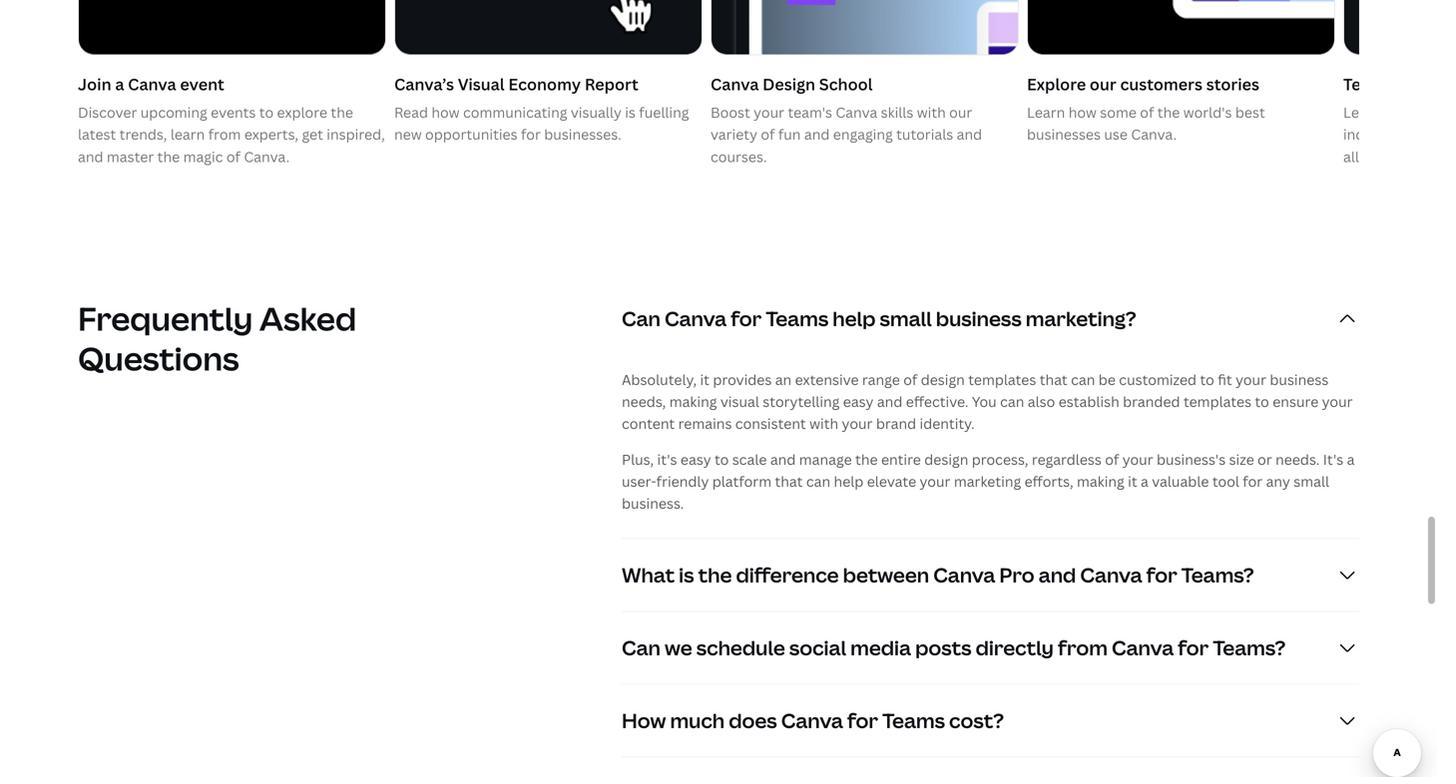 Task type: vqa. For each thing, say whether or not it's contained in the screenshot.
'Apps' on the left bottom of the page
no



Task type: locate. For each thing, give the bounding box(es) containing it.
1 horizontal spatial easy
[[844, 392, 874, 411]]

making
[[670, 392, 717, 411], [1077, 472, 1125, 491]]

of right regardless
[[1106, 450, 1120, 469]]

small up range
[[880, 305, 932, 332]]

1 horizontal spatial templates
[[1184, 392, 1252, 411]]

2 horizontal spatial a
[[1348, 450, 1356, 469]]

canva.
[[1132, 125, 1178, 144], [244, 147, 290, 166]]

explore
[[1028, 74, 1087, 95]]

can right you
[[1001, 392, 1025, 411]]

your right fit
[[1236, 370, 1267, 389]]

and down latest at the left of the page
[[78, 147, 103, 166]]

also
[[1028, 392, 1056, 411]]

of down explore our customers stories
[[1141, 103, 1155, 122]]

0 vertical spatial design
[[921, 370, 965, 389]]

social
[[790, 635, 847, 662]]

1 horizontal spatial it
[[1129, 472, 1138, 491]]

absolutely, it provides an extensive range of design templates that can be customized to fit your business needs, making visual storytelling easy and effective. you can also establish branded templates to ensure your content remains consistent with your brand identity.
[[622, 370, 1354, 433]]

discover upcoming events to explore the latest trends, learn from experts, get inspired, and master the magic of canva.
[[78, 103, 385, 166]]

0 vertical spatial can
[[1072, 370, 1096, 389]]

entire
[[882, 450, 922, 469]]

1 horizontal spatial canva.
[[1132, 125, 1178, 144]]

0 horizontal spatial it
[[701, 370, 710, 389]]

new
[[394, 125, 422, 144]]

economy
[[509, 74, 581, 95]]

1 horizontal spatial a
[[1141, 472, 1149, 491]]

and right pro
[[1039, 562, 1077, 589]]

with down storytelling
[[810, 414, 839, 433]]

our up tutorials at the top of the page
[[950, 103, 973, 122]]

business up the ensure
[[1271, 370, 1329, 389]]

that up also at the bottom of page
[[1040, 370, 1068, 389]]

1 vertical spatial design
[[925, 450, 969, 469]]

1 vertical spatial it
[[1129, 472, 1138, 491]]

from inside dropdown button
[[1059, 635, 1108, 662]]

you
[[972, 392, 997, 411]]

for inside 'can canva for teams help small business marketing?' 'dropdown button'
[[731, 305, 762, 332]]

how inside 'learn how some of the world's best businesses use canva.'
[[1069, 103, 1097, 122]]

help down manage
[[834, 472, 864, 491]]

of left fun
[[761, 125, 775, 144]]

the
[[331, 103, 353, 122], [1158, 103, 1181, 122], [157, 147, 180, 166], [856, 450, 878, 469], [699, 562, 732, 589]]

2 horizontal spatial from
[[1386, 103, 1418, 122]]

0 horizontal spatial canva.
[[244, 147, 290, 166]]

business
[[936, 305, 1022, 332], [1271, 370, 1329, 389]]

what is the difference between canva pro and canva for teams? button
[[622, 540, 1360, 612]]

is right what
[[679, 562, 695, 589]]

read how communicating visually is fuelling new opportunities for businesses.
[[394, 103, 689, 144]]

canva. down experts,
[[244, 147, 290, 166]]

upcoming
[[141, 103, 207, 122]]

learn up businesses
[[1028, 103, 1066, 122]]

2 vertical spatial from
[[1059, 635, 1108, 662]]

design down identity.
[[925, 450, 969, 469]]

inspired,
[[327, 125, 385, 144]]

some
[[1101, 103, 1137, 122]]

can
[[622, 305, 661, 332], [622, 635, 661, 662]]

with inside the boost your team's canva skills with our variety of fun and engaging tutorials and courses.
[[917, 103, 946, 122]]

2 vertical spatial teams
[[883, 707, 946, 735]]

2 vertical spatial can
[[807, 472, 831, 491]]

0 vertical spatial a
[[115, 74, 124, 95]]

making up remains
[[670, 392, 717, 411]]

visually
[[571, 103, 622, 122]]

0 horizontal spatial with
[[810, 414, 839, 433]]

marketing?
[[1026, 305, 1137, 332]]

with up tutorials at the top of the page
[[917, 103, 946, 122]]

and down team's
[[805, 125, 830, 144]]

1 horizontal spatial how
[[1069, 103, 1097, 122]]

1 vertical spatial help
[[834, 472, 864, 491]]

2 horizontal spatial can
[[1072, 370, 1096, 389]]

learn inside 'learn how some of the world's best businesses use canva.'
[[1028, 103, 1066, 122]]

1 vertical spatial teams?
[[1214, 635, 1286, 662]]

resou
[[1397, 74, 1438, 95]]

can left we
[[622, 635, 661, 662]]

1 vertical spatial easy
[[681, 450, 712, 469]]

0 horizontal spatial templates
[[969, 370, 1037, 389]]

teams left resou
[[1344, 74, 1394, 95]]

templates down fit
[[1184, 392, 1252, 411]]

directly
[[976, 635, 1054, 662]]

join
[[78, 74, 111, 95]]

help inside plus, it's easy to scale and manage the entire design process, regardless of your business's size or needs. it's a user-friendly platform that can help elevate your marketing efforts, making it a valuable tool for any small business.
[[834, 472, 864, 491]]

or
[[1258, 450, 1273, 469]]

fuelling
[[639, 103, 689, 122]]

1 vertical spatial small
[[1294, 472, 1330, 491]]

1 how from the left
[[432, 103, 460, 122]]

our up 'some'
[[1090, 74, 1117, 95]]

0 vertical spatial small
[[880, 305, 932, 332]]

0 horizontal spatial can
[[807, 472, 831, 491]]

0 horizontal spatial from
[[208, 125, 241, 144]]

the up elevate at the right bottom of page
[[856, 450, 878, 469]]

learn
[[171, 125, 205, 144]]

learn for teams resou
[[1344, 103, 1382, 122]]

regardless
[[1032, 450, 1102, 469]]

teams inside 'can canva for teams help small business marketing?' 'dropdown button'
[[766, 305, 829, 332]]

1 can from the top
[[622, 305, 661, 332]]

your
[[754, 103, 785, 122], [1236, 370, 1267, 389], [1323, 392, 1354, 411], [842, 414, 873, 433], [1123, 450, 1154, 469], [920, 472, 951, 491]]

from down events
[[208, 125, 241, 144]]

1 vertical spatial a
[[1348, 450, 1356, 469]]

1 vertical spatial making
[[1077, 472, 1125, 491]]

1 vertical spatial teams
[[766, 305, 829, 332]]

to left scale
[[715, 450, 729, 469]]

making down regardless
[[1077, 472, 1125, 491]]

0 horizontal spatial business
[[936, 305, 1022, 332]]

teams? for what is the difference between canva pro and canva for teams?
[[1182, 562, 1255, 589]]

can up absolutely,
[[622, 305, 661, 332]]

what
[[622, 562, 675, 589]]

1 vertical spatial canva.
[[244, 147, 290, 166]]

of inside plus, it's easy to scale and manage the entire design process, regardless of your business's size or needs. it's a user-friendly platform that can help elevate your marketing efforts, making it a valuable tool for any small business.
[[1106, 450, 1120, 469]]

0 horizontal spatial small
[[880, 305, 932, 332]]

can inside dropdown button
[[622, 635, 661, 662]]

any
[[1267, 472, 1291, 491]]

to inside the discover upcoming events to explore the latest trends, learn from experts, get inspired, and master the magic of canva.
[[259, 103, 274, 122]]

help inside 'can canva for teams help small business marketing?' 'dropdown button'
[[833, 305, 876, 332]]

2 learn from the left
[[1344, 103, 1382, 122]]

1 horizontal spatial that
[[1040, 370, 1068, 389]]

your right the ensure
[[1323, 392, 1354, 411]]

the down 'learn'
[[157, 147, 180, 166]]

how up businesses
[[1069, 103, 1097, 122]]

can we schedule social media posts directly from canva for teams?
[[622, 635, 1286, 662]]

fit
[[1218, 370, 1233, 389]]

teams resou
[[1344, 74, 1438, 95]]

for inside how much does canva for teams cost? "dropdown button"
[[848, 707, 879, 735]]

world's
[[1184, 103, 1233, 122]]

templates
[[969, 370, 1037, 389], [1184, 392, 1252, 411]]

to up experts,
[[259, 103, 274, 122]]

1 horizontal spatial small
[[1294, 472, 1330, 491]]

1 horizontal spatial can
[[1001, 392, 1025, 411]]

of right magic
[[227, 147, 241, 166]]

and inside the discover upcoming events to explore the latest trends, learn from experts, get inspired, and master the magic of canva.
[[78, 147, 103, 166]]

it's
[[658, 450, 678, 469]]

0 vertical spatial teams?
[[1182, 562, 1255, 589]]

making inside absolutely, it provides an extensive range of design templates that can be customized to fit your business needs, making visual storytelling easy and effective. you can also establish branded templates to ensure your content remains consistent with your brand identity.
[[670, 392, 717, 411]]

0 horizontal spatial is
[[625, 103, 636, 122]]

0 vertical spatial is
[[625, 103, 636, 122]]

1 horizontal spatial learn
[[1344, 103, 1382, 122]]

trends,
[[120, 125, 167, 144]]

it
[[701, 370, 710, 389], [1129, 472, 1138, 491]]

2 can from the top
[[622, 635, 661, 662]]

0 vertical spatial easy
[[844, 392, 874, 411]]

0 vertical spatial help
[[833, 305, 876, 332]]

help
[[833, 305, 876, 332], [834, 472, 864, 491]]

that inside absolutely, it provides an extensive range of design templates that can be customized to fit your business needs, making visual storytelling easy and effective. you can also establish branded templates to ensure your content remains consistent with your brand identity.
[[1040, 370, 1068, 389]]

can up "establish"
[[1072, 370, 1096, 389]]

posts
[[916, 635, 972, 662]]

teams
[[1344, 74, 1394, 95], [766, 305, 829, 332], [883, 707, 946, 735]]

business up you
[[936, 305, 1022, 332]]

how up opportunities
[[432, 103, 460, 122]]

school
[[820, 74, 873, 95]]

0 horizontal spatial learn
[[1028, 103, 1066, 122]]

0 horizontal spatial teams
[[766, 305, 829, 332]]

0 vertical spatial canva.
[[1132, 125, 1178, 144]]

a right it's at bottom
[[1348, 450, 1356, 469]]

1 vertical spatial business
[[1271, 370, 1329, 389]]

0 vertical spatial it
[[701, 370, 710, 389]]

0 horizontal spatial making
[[670, 392, 717, 411]]

is down report
[[625, 103, 636, 122]]

it left provides
[[701, 370, 710, 389]]

is inside read how communicating visually is fuelling new opportunities for businesses.
[[625, 103, 636, 122]]

1 horizontal spatial from
[[1059, 635, 1108, 662]]

extensive
[[795, 370, 859, 389]]

design up the effective.
[[921, 370, 965, 389]]

canva. inside 'learn how some of the world's best businesses use canva.'
[[1132, 125, 1178, 144]]

1 horizontal spatial making
[[1077, 472, 1125, 491]]

for inside read how communicating visually is fuelling new opportunities for businesses.
[[521, 125, 541, 144]]

0 vertical spatial business
[[936, 305, 1022, 332]]

learn inside learn from bu
[[1344, 103, 1382, 122]]

provides
[[713, 370, 772, 389]]

can canva for teams help small business marketing? button
[[622, 283, 1360, 355]]

easy down range
[[844, 392, 874, 411]]

1 vertical spatial from
[[208, 125, 241, 144]]

0 horizontal spatial our
[[950, 103, 973, 122]]

the up inspired,
[[331, 103, 353, 122]]

report
[[585, 74, 639, 95]]

for inside the what is the difference between canva pro and canva for teams? dropdown button
[[1147, 562, 1178, 589]]

teams up an
[[766, 305, 829, 332]]

small down needs.
[[1294, 472, 1330, 491]]

a
[[115, 74, 124, 95], [1348, 450, 1356, 469], [1141, 472, 1149, 491]]

1 vertical spatial can
[[622, 635, 661, 662]]

teams inside how much does canva for teams cost? "dropdown button"
[[883, 707, 946, 735]]

to inside plus, it's easy to scale and manage the entire design process, regardless of your business's size or needs. it's a user-friendly platform that can help elevate your marketing efforts, making it a valuable tool for any small business.
[[715, 450, 729, 469]]

how inside read how communicating visually is fuelling new opportunities for businesses.
[[432, 103, 460, 122]]

of inside the boost your team's canva skills with our variety of fun and engaging tutorials and courses.
[[761, 125, 775, 144]]

size
[[1230, 450, 1255, 469]]

can we schedule social media posts directly from canva for teams? button
[[622, 613, 1360, 684]]

and inside plus, it's easy to scale and manage the entire design process, regardless of your business's size or needs. it's a user-friendly platform that can help elevate your marketing efforts, making it a valuable tool for any small business.
[[771, 450, 796, 469]]

learn from bu
[[1344, 103, 1438, 166]]

fun
[[779, 125, 801, 144]]

1 learn from the left
[[1028, 103, 1066, 122]]

how for explore
[[1069, 103, 1097, 122]]

1 vertical spatial templates
[[1184, 392, 1252, 411]]

and
[[805, 125, 830, 144], [957, 125, 983, 144], [78, 147, 103, 166], [878, 392, 903, 411], [771, 450, 796, 469], [1039, 562, 1077, 589]]

it's
[[1324, 450, 1344, 469]]

teams?
[[1182, 562, 1255, 589], [1214, 635, 1286, 662]]

of right range
[[904, 370, 918, 389]]

help up range
[[833, 305, 876, 332]]

businesses
[[1028, 125, 1101, 144]]

easy
[[844, 392, 874, 411], [681, 450, 712, 469]]

ensure
[[1273, 392, 1319, 411]]

to left fit
[[1201, 370, 1215, 389]]

0 horizontal spatial a
[[115, 74, 124, 95]]

for inside can we schedule social media posts directly from canva for teams? dropdown button
[[1179, 635, 1210, 662]]

1 horizontal spatial teams
[[883, 707, 946, 735]]

canva inside 'dropdown button'
[[665, 305, 727, 332]]

with inside absolutely, it provides an extensive range of design templates that can be customized to fit your business needs, making visual storytelling easy and effective. you can also establish branded templates to ensure your content remains consistent with your brand identity.
[[810, 414, 839, 433]]

0 vertical spatial can
[[622, 305, 661, 332]]

pro
[[1000, 562, 1035, 589]]

a left valuable
[[1141, 472, 1149, 491]]

1 horizontal spatial with
[[917, 103, 946, 122]]

0 vertical spatial making
[[670, 392, 717, 411]]

1 vertical spatial is
[[679, 562, 695, 589]]

explore
[[277, 103, 328, 122]]

2 how from the left
[[1069, 103, 1097, 122]]

can down manage
[[807, 472, 831, 491]]

from right directly
[[1059, 635, 1108, 662]]

your up fun
[[754, 103, 785, 122]]

canva. inside the discover upcoming events to explore the latest trends, learn from experts, get inspired, and master the magic of canva.
[[244, 147, 290, 166]]

business.
[[622, 494, 684, 513]]

canva. right use
[[1132, 125, 1178, 144]]

teams? for can we schedule social media posts directly from canva for teams?
[[1214, 635, 1286, 662]]

identity.
[[920, 414, 975, 433]]

0 vertical spatial from
[[1386, 103, 1418, 122]]

and up brand
[[878, 392, 903, 411]]

learn down teams resou
[[1344, 103, 1382, 122]]

an
[[776, 370, 792, 389]]

the down customers
[[1158, 103, 1181, 122]]

get
[[302, 125, 323, 144]]

asked
[[260, 297, 357, 340]]

questions
[[78, 337, 239, 380]]

from left bu
[[1386, 103, 1418, 122]]

of inside the discover upcoming events to explore the latest trends, learn from experts, get inspired, and master the magic of canva.
[[227, 147, 241, 166]]

easy up friendly in the bottom left of the page
[[681, 450, 712, 469]]

1 vertical spatial our
[[950, 103, 973, 122]]

and inside the what is the difference between canva pro and canva for teams? dropdown button
[[1039, 562, 1077, 589]]

0 vertical spatial with
[[917, 103, 946, 122]]

1 horizontal spatial business
[[1271, 370, 1329, 389]]

that down manage
[[775, 472, 803, 491]]

0 horizontal spatial how
[[432, 103, 460, 122]]

1 vertical spatial with
[[810, 414, 839, 433]]

and right scale
[[771, 450, 796, 469]]

it left valuable
[[1129, 472, 1138, 491]]

1 horizontal spatial is
[[679, 562, 695, 589]]

can inside 'dropdown button'
[[622, 305, 661, 332]]

teams left cost?
[[883, 707, 946, 735]]

scale
[[733, 450, 767, 469]]

0 horizontal spatial easy
[[681, 450, 712, 469]]

0 vertical spatial our
[[1090, 74, 1117, 95]]

the right what
[[699, 562, 732, 589]]

be
[[1099, 370, 1116, 389]]

0 vertical spatial that
[[1040, 370, 1068, 389]]

2 horizontal spatial teams
[[1344, 74, 1394, 95]]

easy inside absolutely, it provides an extensive range of design templates that can be customized to fit your business needs, making visual storytelling easy and effective. you can also establish branded templates to ensure your content remains consistent with your brand identity.
[[844, 392, 874, 411]]

templates up you
[[969, 370, 1037, 389]]

of inside 'learn how some of the world's best businesses use canva.'
[[1141, 103, 1155, 122]]

1 vertical spatial that
[[775, 472, 803, 491]]

0 horizontal spatial that
[[775, 472, 803, 491]]

a right join
[[115, 74, 124, 95]]



Task type: describe. For each thing, give the bounding box(es) containing it.
your left brand
[[842, 414, 873, 433]]

variety
[[711, 125, 758, 144]]

plus,
[[622, 450, 654, 469]]

design inside plus, it's easy to scale and manage the entire design process, regardless of your business's size or needs. it's a user-friendly platform that can help elevate your marketing efforts, making it a valuable tool for any small business.
[[925, 450, 969, 469]]

storytelling
[[763, 392, 840, 411]]

absolutely,
[[622, 370, 697, 389]]

event
[[180, 74, 224, 95]]

canva inside the boost your team's canva skills with our variety of fun and engaging tutorials and courses.
[[836, 103, 878, 122]]

the inside 'learn how some of the world's best businesses use canva.'
[[1158, 103, 1181, 122]]

valuable
[[1153, 472, 1210, 491]]

stories
[[1207, 74, 1260, 95]]

platform
[[713, 472, 772, 491]]

it inside absolutely, it provides an extensive range of design templates that can be customized to fit your business needs, making visual storytelling easy and effective. you can also establish branded templates to ensure your content remains consistent with your brand identity.
[[701, 370, 710, 389]]

is inside dropdown button
[[679, 562, 695, 589]]

can canva for teams help small business marketing?
[[622, 305, 1137, 332]]

team's
[[788, 103, 833, 122]]

range
[[863, 370, 901, 389]]

process,
[[972, 450, 1029, 469]]

businesses.
[[544, 125, 622, 144]]

manage
[[800, 450, 852, 469]]

read
[[394, 103, 428, 122]]

needs,
[[622, 392, 666, 411]]

marketing
[[954, 472, 1022, 491]]

can for can we schedule social media posts directly from canva for teams?
[[622, 635, 661, 662]]

how
[[622, 707, 666, 735]]

bu
[[1422, 103, 1438, 122]]

what is the difference between canva pro and canva for teams?
[[622, 562, 1255, 589]]

small inside plus, it's easy to scale and manage the entire design process, regardless of your business's size or needs. it's a user-friendly platform that can help elevate your marketing efforts, making it a valuable tool for any small business.
[[1294, 472, 1330, 491]]

efforts,
[[1025, 472, 1074, 491]]

the inside plus, it's easy to scale and manage the entire design process, regardless of your business's size or needs. it's a user-friendly platform that can help elevate your marketing efforts, making it a valuable tool for any small business.
[[856, 450, 878, 469]]

1 vertical spatial can
[[1001, 392, 1025, 411]]

from inside the discover upcoming events to explore the latest trends, learn from experts, get inspired, and master the magic of canva.
[[208, 125, 241, 144]]

canva design school
[[711, 74, 873, 95]]

media
[[851, 635, 912, 662]]

content
[[622, 414, 675, 433]]

visual
[[721, 392, 760, 411]]

business inside absolutely, it provides an extensive range of design templates that can be customized to fit your business needs, making visual storytelling easy and effective. you can also establish branded templates to ensure your content remains consistent with your brand identity.
[[1271, 370, 1329, 389]]

friendly
[[657, 472, 709, 491]]

branded
[[1124, 392, 1181, 411]]

difference
[[736, 562, 839, 589]]

best
[[1236, 103, 1266, 122]]

much
[[671, 707, 725, 735]]

canva inside "dropdown button"
[[782, 707, 844, 735]]

customers
[[1121, 74, 1203, 95]]

visual
[[458, 74, 505, 95]]

0 vertical spatial templates
[[969, 370, 1037, 389]]

plus, it's easy to scale and manage the entire design process, regardless of your business's size or needs. it's a user-friendly platform that can help elevate your marketing efforts, making it a valuable tool for any small business.
[[622, 450, 1356, 513]]

tutorials
[[897, 125, 954, 144]]

design inside absolutely, it provides an extensive range of design templates that can be customized to fit your business needs, making visual storytelling easy and effective. you can also establish branded templates to ensure your content remains consistent with your brand identity.
[[921, 370, 965, 389]]

to left the ensure
[[1256, 392, 1270, 411]]

learn for explore our customers stories
[[1028, 103, 1066, 122]]

frequently asked questions
[[78, 297, 357, 380]]

your up valuable
[[1123, 450, 1154, 469]]

frequently
[[78, 297, 253, 340]]

2 vertical spatial a
[[1141, 472, 1149, 491]]

easy inside plus, it's easy to scale and manage the entire design process, regardless of your business's size or needs. it's a user-friendly platform that can help elevate your marketing efforts, making it a valuable tool for any small business.
[[681, 450, 712, 469]]

magic
[[183, 147, 223, 166]]

boost
[[711, 103, 751, 122]]

skills
[[881, 103, 914, 122]]

of inside absolutely, it provides an extensive range of design templates that can be customized to fit your business needs, making visual storytelling easy and effective. you can also establish branded templates to ensure your content remains consistent with your brand identity.
[[904, 370, 918, 389]]

consistent
[[736, 414, 807, 433]]

explore our customers stories
[[1028, 74, 1260, 95]]

courses.
[[711, 147, 767, 166]]

learn how some of the world's best businesses use canva.
[[1028, 103, 1266, 144]]

needs.
[[1276, 450, 1321, 469]]

does
[[729, 707, 778, 735]]

opportunities
[[425, 125, 518, 144]]

we
[[665, 635, 693, 662]]

the inside dropdown button
[[699, 562, 732, 589]]

effective.
[[906, 392, 969, 411]]

business inside 'dropdown button'
[[936, 305, 1022, 332]]

for inside plus, it's easy to scale and manage the entire design process, regardless of your business's size or needs. it's a user-friendly platform that can help elevate your marketing efforts, making it a valuable tool for any small business.
[[1244, 472, 1263, 491]]

can for can canva for teams help small business marketing?
[[622, 305, 661, 332]]

it inside plus, it's easy to scale and manage the entire design process, regardless of your business's size or needs. it's a user-friendly platform that can help elevate your marketing efforts, making it a valuable tool for any small business.
[[1129, 472, 1138, 491]]

customized
[[1120, 370, 1197, 389]]

latest
[[78, 125, 116, 144]]

our inside the boost your team's canva skills with our variety of fun and engaging tutorials and courses.
[[950, 103, 973, 122]]

master
[[107, 147, 154, 166]]

and right tutorials at the top of the page
[[957, 125, 983, 144]]

between
[[843, 562, 930, 589]]

from inside learn from bu
[[1386, 103, 1418, 122]]

canva's visual economy report
[[394, 74, 639, 95]]

how much does canva for teams cost?
[[622, 707, 1005, 735]]

communicating
[[463, 103, 568, 122]]

how for canva's
[[432, 103, 460, 122]]

engaging
[[834, 125, 893, 144]]

schedule
[[697, 635, 786, 662]]

your inside the boost your team's canva skills with our variety of fun and engaging tutorials and courses.
[[754, 103, 785, 122]]

remains
[[679, 414, 732, 433]]

and inside absolutely, it provides an extensive range of design templates that can be customized to fit your business needs, making visual storytelling easy and effective. you can also establish branded templates to ensure your content remains consistent with your brand identity.
[[878, 392, 903, 411]]

elevate
[[867, 472, 917, 491]]

small inside 'dropdown button'
[[880, 305, 932, 332]]

1 horizontal spatial our
[[1090, 74, 1117, 95]]

discover
[[78, 103, 137, 122]]

events
[[211, 103, 256, 122]]

your down entire at the right
[[920, 472, 951, 491]]

can inside plus, it's easy to scale and manage the entire design process, regardless of your business's size or needs. it's a user-friendly platform that can help elevate your marketing efforts, making it a valuable tool for any small business.
[[807, 472, 831, 491]]

cost?
[[950, 707, 1005, 735]]

that inside plus, it's easy to scale and manage the entire design process, regardless of your business's size or needs. it's a user-friendly platform that can help elevate your marketing efforts, making it a valuable tool for any small business.
[[775, 472, 803, 491]]

user-
[[622, 472, 657, 491]]

use
[[1105, 125, 1128, 144]]

making inside plus, it's easy to scale and manage the entire design process, regardless of your business's size or needs. it's a user-friendly platform that can help elevate your marketing efforts, making it a valuable tool for any small business.
[[1077, 472, 1125, 491]]

0 vertical spatial teams
[[1344, 74, 1394, 95]]



